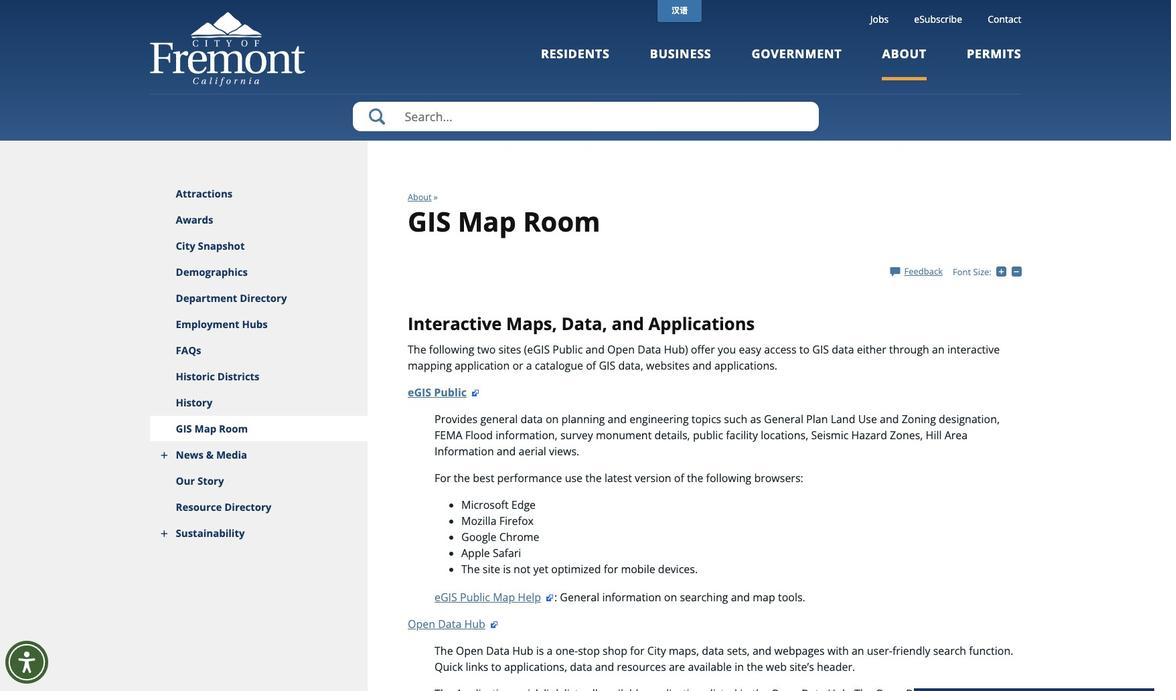 Task type: locate. For each thing, give the bounding box(es) containing it.
open
[[608, 342, 635, 357], [408, 617, 435, 631], [456, 643, 484, 658]]

for
[[435, 471, 451, 485]]

through
[[890, 342, 930, 357]]

1 vertical spatial on
[[664, 590, 677, 605]]

egis
[[408, 385, 432, 400], [435, 590, 457, 605]]

following down provides general data on planning and engineering topics such as general plan land use and zoning designation, fema flood information, survey monument details, public facility locations, seismic hazard zones, hill area information and aerial views.
[[706, 471, 752, 485]]

data inside interactive maps, data, and applications the following two sites (egis public and open data hub) offer you easy access to gis data either through an interactive mapping application or a catalogue of gis data, websites and applications.
[[832, 342, 855, 357]]

yet
[[534, 562, 549, 576]]

on
[[546, 412, 559, 426], [664, 590, 677, 605]]

data up data,
[[638, 342, 661, 357]]

2 vertical spatial data
[[486, 643, 510, 658]]

map inside about gis map room
[[458, 203, 516, 240]]

0 vertical spatial public
[[553, 342, 583, 357]]

0 vertical spatial to
[[800, 342, 810, 357]]

directory for resource directory
[[225, 500, 272, 514]]

data,
[[619, 358, 644, 373]]

2 vertical spatial map
[[493, 590, 515, 605]]

1 horizontal spatial the
[[435, 643, 453, 658]]

2 horizontal spatial data
[[638, 342, 661, 357]]

access
[[764, 342, 797, 357]]

awards link
[[150, 207, 368, 233]]

1 vertical spatial following
[[706, 471, 752, 485]]

the inside the open data hub is a one-stop shop for city maps, data sets, and webpages with an user-friendly search function. quick links to applications, data and resources are available in the web site's header.
[[747, 660, 764, 674]]

use
[[565, 471, 583, 485]]

1 horizontal spatial following
[[706, 471, 752, 485]]

1 vertical spatial an
[[852, 643, 865, 658]]

open up quick
[[408, 617, 435, 631]]

apple
[[462, 546, 490, 560]]

applications.
[[715, 358, 778, 373]]

data
[[832, 342, 855, 357], [521, 412, 543, 426], [702, 643, 724, 658], [570, 660, 593, 674]]

1 horizontal spatial to
[[800, 342, 810, 357]]

of right catalogue
[[586, 358, 596, 373]]

contact
[[988, 13, 1022, 25]]

data
[[638, 342, 661, 357], [438, 617, 462, 631], [486, 643, 510, 658]]

1 vertical spatial for
[[630, 643, 645, 658]]

the down apple
[[462, 562, 480, 576]]

public down site
[[460, 590, 490, 605]]

following down interactive
[[429, 342, 475, 357]]

department directory link
[[150, 285, 368, 312]]

and left map
[[731, 590, 750, 605]]

0 horizontal spatial about
[[408, 192, 432, 203]]

font
[[953, 266, 971, 278]]

gis map room
[[176, 422, 248, 435]]

city up resources at the right bottom of page
[[648, 643, 666, 658]]

room
[[523, 203, 601, 240], [219, 422, 248, 435]]

0 horizontal spatial on
[[546, 412, 559, 426]]

a inside interactive maps, data, and applications the following two sites (egis public and open data hub) offer you easy access to gis data either through an interactive mapping application or a catalogue of gis data, websites and applications.
[[526, 358, 532, 373]]

1 vertical spatial directory
[[225, 500, 272, 514]]

map
[[458, 203, 516, 240], [195, 422, 217, 435], [493, 590, 515, 605]]

0 vertical spatial the
[[408, 342, 426, 357]]

2 vertical spatial open
[[456, 643, 484, 658]]

for left mobile
[[604, 562, 618, 576]]

egis down mapping
[[408, 385, 432, 400]]

esubscribe link
[[915, 13, 963, 25]]

tools.
[[778, 590, 806, 605]]

designation,
[[939, 412, 1000, 426]]

about inside about gis map room
[[408, 192, 432, 203]]

faqs
[[176, 344, 201, 357]]

0 horizontal spatial is
[[503, 562, 511, 576]]

to right access
[[800, 342, 810, 357]]

2 horizontal spatial the
[[462, 562, 480, 576]]

city
[[176, 239, 195, 253], [648, 643, 666, 658]]

the right in
[[747, 660, 764, 674]]

egis for egis public
[[408, 385, 432, 400]]

public up provides
[[434, 385, 467, 400]]

0 vertical spatial of
[[586, 358, 596, 373]]

the up mapping
[[408, 342, 426, 357]]

1 horizontal spatial egis
[[435, 590, 457, 605]]

data left either
[[832, 342, 855, 357]]

applications
[[649, 312, 755, 336]]

data down 'stop'
[[570, 660, 593, 674]]

0 horizontal spatial general
[[560, 590, 600, 605]]

for
[[604, 562, 618, 576], [630, 643, 645, 658]]

is
[[503, 562, 511, 576], [536, 643, 544, 658]]

1 vertical spatial open
[[408, 617, 435, 631]]

1 vertical spatial about
[[408, 192, 432, 203]]

1 vertical spatial about link
[[408, 192, 432, 203]]

monument
[[596, 428, 652, 443]]

0 vertical spatial room
[[523, 203, 601, 240]]

the open data hub is a one-stop shop for city maps, data sets, and webpages with an user-friendly search function. quick links to applications, data and resources are available in the web site's header.
[[435, 643, 1014, 674]]

residents link
[[541, 46, 610, 80]]

the inside microsoft edge mozilla firefox google chrome apple safari the site is not yet optimized for mobile devices.
[[462, 562, 480, 576]]

1 horizontal spatial general
[[764, 412, 804, 426]]

0 vertical spatial general
[[764, 412, 804, 426]]

0 vertical spatial data
[[638, 342, 661, 357]]

our story
[[176, 474, 224, 488]]

1 horizontal spatial of
[[674, 471, 685, 485]]

faqs link
[[150, 338, 368, 364]]

an right with
[[852, 643, 865, 658]]

easy
[[739, 342, 762, 357]]

hub down egis public map help
[[465, 617, 486, 631]]

directory down our story link
[[225, 500, 272, 514]]

open up data,
[[608, 342, 635, 357]]

0 horizontal spatial open
[[408, 617, 435, 631]]

public up catalogue
[[553, 342, 583, 357]]

quick
[[435, 660, 463, 674]]

employment hubs
[[176, 318, 268, 331]]

0 horizontal spatial to
[[491, 660, 502, 674]]

0 horizontal spatial egis
[[408, 385, 432, 400]]

0 vertical spatial open
[[608, 342, 635, 357]]

interactive
[[408, 312, 502, 336]]

general inside provides general data on planning and engineering topics such as general plan land use and zoning designation, fema flood information, survey monument details, public facility locations, seismic hazard zones, hill area information and aerial views.
[[764, 412, 804, 426]]

1 horizontal spatial data
[[486, 643, 510, 658]]

the right the use
[[586, 471, 602, 485]]

1 horizontal spatial an
[[933, 342, 945, 357]]

directory down demographics link
[[240, 291, 287, 305]]

about for about gis map room
[[408, 192, 432, 203]]

1 horizontal spatial city
[[648, 643, 666, 658]]

0 horizontal spatial a
[[526, 358, 532, 373]]

city snapshot
[[176, 239, 245, 253]]

on down devices.
[[664, 590, 677, 605]]

0 vertical spatial a
[[526, 358, 532, 373]]

and down offer in the right of the page
[[693, 358, 712, 373]]

1 horizontal spatial room
[[523, 203, 601, 240]]

web
[[766, 660, 787, 674]]

0 vertical spatial on
[[546, 412, 559, 426]]

information,
[[496, 428, 558, 443]]

on inside provides general data on planning and engineering topics such as general plan land use and zoning designation, fema flood information, survey monument details, public facility locations, seismic hazard zones, hill area information and aerial views.
[[546, 412, 559, 426]]

general up locations,
[[764, 412, 804, 426]]

interactive
[[948, 342, 1000, 357]]

of
[[586, 358, 596, 373], [674, 471, 685, 485]]

data up information, at the left
[[521, 412, 543, 426]]

0 horizontal spatial following
[[429, 342, 475, 357]]

1 vertical spatial hub
[[513, 643, 534, 658]]

data up links
[[486, 643, 510, 658]]

site's
[[790, 660, 815, 674]]

0 horizontal spatial hub
[[465, 617, 486, 631]]

2 vertical spatial the
[[435, 643, 453, 658]]

search
[[934, 643, 967, 658]]

map for gis
[[458, 203, 516, 240]]

a inside the open data hub is a one-stop shop for city maps, data sets, and webpages with an user-friendly search function. quick links to applications, data and resources are available in the web site's header.
[[547, 643, 553, 658]]

or
[[513, 358, 524, 373]]

0 vertical spatial about link
[[883, 46, 927, 80]]

1 vertical spatial is
[[536, 643, 544, 658]]

to inside interactive maps, data, and applications the following two sites (egis public and open data hub) offer you easy access to gis data either through an interactive mapping application or a catalogue of gis data, websites and applications.
[[800, 342, 810, 357]]

1 horizontal spatial open
[[456, 643, 484, 658]]

on up information, at the left
[[546, 412, 559, 426]]

an
[[933, 342, 945, 357], [852, 643, 865, 658]]

1 horizontal spatial is
[[536, 643, 544, 658]]

general right :
[[560, 590, 600, 605]]

2 horizontal spatial open
[[608, 342, 635, 357]]

0 vertical spatial following
[[429, 342, 475, 357]]

the right for
[[454, 471, 470, 485]]

0 horizontal spatial the
[[408, 342, 426, 357]]

0 vertical spatial directory
[[240, 291, 287, 305]]

1 vertical spatial to
[[491, 660, 502, 674]]

department directory
[[176, 291, 287, 305]]

general
[[764, 412, 804, 426], [560, 590, 600, 605]]

and up data,
[[612, 312, 644, 336]]

historic districts link
[[150, 364, 368, 390]]

historic districts
[[176, 370, 260, 383]]

residents
[[541, 46, 610, 62]]

gis inside about gis map room
[[408, 203, 451, 240]]

0 vertical spatial about
[[883, 46, 927, 62]]

is up applications,
[[536, 643, 544, 658]]

permits link
[[967, 46, 1022, 80]]

locations,
[[761, 428, 809, 443]]

room inside about gis map room
[[523, 203, 601, 240]]

1 horizontal spatial on
[[664, 590, 677, 605]]

edge
[[512, 497, 536, 512]]

open data hub link
[[408, 617, 499, 631]]

1 vertical spatial city
[[648, 643, 666, 658]]

1 horizontal spatial about
[[883, 46, 927, 62]]

0 vertical spatial an
[[933, 342, 945, 357]]

searching
[[680, 590, 729, 605]]

data inside provides general data on planning and engineering topics such as general plan land use and zoning designation, fema flood information, survey monument details, public facility locations, seismic hazard zones, hill area information and aerial views.
[[521, 412, 543, 426]]

a
[[526, 358, 532, 373], [547, 643, 553, 658]]

of right version
[[674, 471, 685, 485]]

friendly
[[893, 643, 931, 658]]

feedback link
[[891, 265, 943, 277]]

0 vertical spatial map
[[458, 203, 516, 240]]

a left one-
[[547, 643, 553, 658]]

on for searching
[[664, 590, 677, 605]]

employment hubs link
[[150, 312, 368, 338]]

about
[[883, 46, 927, 62], [408, 192, 432, 203]]

open up links
[[456, 643, 484, 658]]

1 vertical spatial data
[[438, 617, 462, 631]]

user-
[[867, 643, 893, 658]]

1 vertical spatial the
[[462, 562, 480, 576]]

best
[[473, 471, 495, 485]]

0 vertical spatial is
[[503, 562, 511, 576]]

is left not
[[503, 562, 511, 576]]

open data hub
[[408, 617, 486, 631]]

available
[[688, 660, 732, 674]]

0 horizontal spatial city
[[176, 239, 195, 253]]

1 horizontal spatial hub
[[513, 643, 534, 658]]

websites
[[646, 358, 690, 373]]

1 vertical spatial of
[[674, 471, 685, 485]]

1 horizontal spatial about link
[[883, 46, 927, 80]]

0 horizontal spatial of
[[586, 358, 596, 373]]

1 vertical spatial egis
[[435, 590, 457, 605]]

and down information, at the left
[[497, 444, 516, 459]]

the up quick
[[435, 643, 453, 658]]

1 vertical spatial public
[[434, 385, 467, 400]]

0 vertical spatial for
[[604, 562, 618, 576]]

city down awards
[[176, 239, 195, 253]]

application
[[455, 358, 510, 373]]

0 horizontal spatial data
[[438, 617, 462, 631]]

and down data,
[[586, 342, 605, 357]]

of inside interactive maps, data, and applications the following two sites (egis public and open data hub) offer you easy access to gis data either through an interactive mapping application or a catalogue of gis data, websites and applications.
[[586, 358, 596, 373]]

1 horizontal spatial for
[[630, 643, 645, 658]]

0 vertical spatial egis
[[408, 385, 432, 400]]

an inside interactive maps, data, and applications the following two sites (egis public and open data hub) offer you easy access to gis data either through an interactive mapping application or a catalogue of gis data, websites and applications.
[[933, 342, 945, 357]]

maps,
[[669, 643, 699, 658]]

an right through
[[933, 342, 945, 357]]

columnusercontrol3 main content
[[368, 141, 1025, 691]]

data up quick
[[438, 617, 462, 631]]

area
[[945, 428, 968, 443]]

to right links
[[491, 660, 502, 674]]

1 horizontal spatial a
[[547, 643, 553, 658]]

0 horizontal spatial for
[[604, 562, 618, 576]]

public
[[693, 428, 724, 443]]

1 vertical spatial a
[[547, 643, 553, 658]]

0 horizontal spatial room
[[219, 422, 248, 435]]

provides
[[435, 412, 478, 426]]

hub up applications,
[[513, 643, 534, 658]]

historic
[[176, 370, 215, 383]]

one-
[[556, 643, 578, 658]]

city snapshot link
[[150, 233, 368, 259]]

a right "or"
[[526, 358, 532, 373]]

and down shop
[[595, 660, 614, 674]]

for up resources at the right bottom of page
[[630, 643, 645, 658]]

egis up open data hub
[[435, 590, 457, 605]]

and right use
[[880, 412, 899, 426]]

0 horizontal spatial an
[[852, 643, 865, 658]]

egis public map help link
[[435, 590, 555, 605]]

2 vertical spatial public
[[460, 590, 490, 605]]



Task type: vqa. For each thing, say whether or not it's contained in the screenshot.
"an" to the right
yes



Task type: describe. For each thing, give the bounding box(es) containing it.
gis inside gis map room link
[[176, 422, 192, 435]]

open inside interactive maps, data, and applications the following two sites (egis public and open data hub) offer you easy access to gis data either through an interactive mapping application or a catalogue of gis data, websites and applications.
[[608, 342, 635, 357]]

department
[[176, 291, 237, 305]]

zones,
[[890, 428, 923, 443]]

awards
[[176, 213, 213, 226]]

about gis map room
[[408, 192, 601, 240]]

the inside interactive maps, data, and applications the following two sites (egis public and open data hub) offer you easy access to gis data either through an interactive mapping application or a catalogue of gis data, websites and applications.
[[408, 342, 426, 357]]

is inside microsoft edge mozilla firefox google chrome apple safari the site is not yet optimized for mobile devices.
[[503, 562, 511, 576]]

catalogue
[[535, 358, 584, 373]]

information
[[435, 444, 494, 459]]

public for egis public
[[434, 385, 467, 400]]

latest
[[605, 471, 632, 485]]

topics
[[692, 412, 722, 426]]

planning
[[562, 412, 605, 426]]

is inside the open data hub is a one-stop shop for city maps, data sets, and webpages with an user-friendly search function. quick links to applications, data and resources are available in the web site's header.
[[536, 643, 544, 658]]

0 horizontal spatial about link
[[408, 192, 432, 203]]

(egis
[[524, 342, 550, 357]]

land
[[831, 412, 856, 426]]

sustainability link
[[150, 521, 368, 547]]

interactive maps, data, and applications the following two sites (egis public and open data hub) offer you easy access to gis data either through an interactive mapping application or a catalogue of gis data, websites and applications.
[[408, 312, 1000, 373]]

1 vertical spatial general
[[560, 590, 600, 605]]

open inside the open data hub is a one-stop shop for city maps, data sets, and webpages with an user-friendly search function. quick links to applications, data and resources are available in the web site's header.
[[456, 643, 484, 658]]

1 vertical spatial map
[[195, 422, 217, 435]]

data inside interactive maps, data, and applications the following two sites (egis public and open data hub) offer you easy access to gis data either through an interactive mapping application or a catalogue of gis data, websites and applications.
[[638, 342, 661, 357]]

shop
[[603, 643, 628, 658]]

to inside the open data hub is a one-stop shop for city maps, data sets, and webpages with an user-friendly search function. quick links to applications, data and resources are available in the web site's header.
[[491, 660, 502, 674]]

for the best performance use the latest version of the following browsers:
[[435, 471, 804, 485]]

in
[[735, 660, 744, 674]]

plan
[[807, 412, 828, 426]]

feedback
[[905, 265, 943, 277]]

google
[[462, 530, 497, 544]]

mozilla
[[462, 514, 497, 528]]

: general information on searching and map tools.
[[555, 590, 806, 605]]

the right version
[[687, 471, 704, 485]]

jobs
[[871, 13, 889, 25]]

webpages
[[775, 643, 825, 658]]

employment
[[176, 318, 240, 331]]

1 vertical spatial room
[[219, 422, 248, 435]]

resource directory
[[176, 500, 272, 514]]

hub inside the open data hub is a one-stop shop for city maps, data sets, and webpages with an user-friendly search function. quick links to applications, data and resources are available in the web site's header.
[[513, 643, 534, 658]]

applications,
[[504, 660, 568, 674]]

news & media
[[176, 448, 247, 462]]

-
[[1022, 266, 1025, 278]]

font size: link
[[953, 266, 992, 278]]

fema
[[435, 428, 463, 443]]

city inside the open data hub is a one-stop shop for city maps, data sets, and webpages with an user-friendly search function. quick links to applications, data and resources are available in the web site's header.
[[648, 643, 666, 658]]

for inside microsoft edge mozilla firefox google chrome apple safari the site is not yet optimized for mobile devices.
[[604, 562, 618, 576]]

header.
[[817, 660, 856, 674]]

business link
[[650, 46, 712, 80]]

history
[[176, 396, 212, 409]]

sites
[[499, 342, 521, 357]]

sustainability
[[176, 527, 245, 540]]

our story link
[[150, 468, 368, 494]]

&
[[206, 448, 214, 462]]

story
[[198, 474, 224, 488]]

egis public map help
[[435, 590, 541, 605]]

directory for department directory
[[240, 291, 287, 305]]

government
[[752, 46, 842, 62]]

hubs
[[242, 318, 268, 331]]

following inside interactive maps, data, and applications the following two sites (egis public and open data hub) offer you easy access to gis data either through an interactive mapping application or a catalogue of gis data, websites and applications.
[[429, 342, 475, 357]]

zoning
[[902, 412, 936, 426]]

0 vertical spatial city
[[176, 239, 195, 253]]

0 vertical spatial hub
[[465, 617, 486, 631]]

resource
[[176, 500, 222, 514]]

:
[[555, 590, 557, 605]]

details,
[[655, 428, 691, 443]]

hill
[[926, 428, 942, 443]]

media
[[216, 448, 247, 462]]

resources
[[617, 660, 666, 674]]

mapping
[[408, 358, 452, 373]]

public inside interactive maps, data, and applications the following two sites (egis public and open data hub) offer you easy access to gis data either through an interactive mapping application or a catalogue of gis data, websites and applications.
[[553, 342, 583, 357]]

and up monument
[[608, 412, 627, 426]]

hazard
[[852, 428, 888, 443]]

provides general data on planning and engineering topics such as general plan land use and zoning designation, fema flood information, survey monument details, public facility locations, seismic hazard zones, hill area information and aerial views.
[[435, 412, 1000, 459]]

history link
[[150, 390, 368, 416]]

our
[[176, 474, 195, 488]]

font size:
[[953, 266, 992, 278]]

public for egis public map help
[[460, 590, 490, 605]]

views.
[[549, 444, 580, 459]]

news & media link
[[150, 442, 368, 468]]

two
[[477, 342, 496, 357]]

map
[[753, 590, 776, 605]]

an inside the open data hub is a one-stop shop for city maps, data sets, and webpages with an user-friendly search function. quick links to applications, data and resources are available in the web site's header.
[[852, 643, 865, 658]]

devices.
[[658, 562, 698, 576]]

jobs link
[[871, 13, 889, 25]]

for inside the open data hub is a one-stop shop for city maps, data sets, and webpages with an user-friendly search function. quick links to applications, data and resources are available in the web site's header.
[[630, 643, 645, 658]]

data up available
[[702, 643, 724, 658]]

data inside the open data hub is a one-stop shop for city maps, data sets, and webpages with an user-friendly search function. quick links to applications, data and resources are available in the web site's header.
[[486, 643, 510, 658]]

snapshot
[[198, 239, 245, 253]]

egis for egis public map help
[[435, 590, 457, 605]]

resource directory link
[[150, 494, 368, 521]]

esubscribe
[[915, 13, 963, 25]]

districts
[[218, 370, 260, 383]]

stay connected image
[[914, 687, 1154, 691]]

use
[[859, 412, 878, 426]]

optimized
[[552, 562, 601, 576]]

on for planning
[[546, 412, 559, 426]]

map for public
[[493, 590, 515, 605]]

survey
[[561, 428, 593, 443]]

with
[[828, 643, 849, 658]]

aerial
[[519, 444, 547, 459]]

Search text field
[[353, 102, 819, 131]]

safari
[[493, 546, 521, 560]]

and up web
[[753, 643, 772, 658]]

chrome
[[500, 530, 540, 544]]

about for about
[[883, 46, 927, 62]]

flood
[[465, 428, 493, 443]]

the inside the open data hub is a one-stop shop for city maps, data sets, and webpages with an user-friendly search function. quick links to applications, data and resources are available in the web site's header.
[[435, 643, 453, 658]]

maps,
[[506, 312, 557, 336]]

function.
[[970, 643, 1014, 658]]

are
[[669, 660, 686, 674]]

microsoft edge mozilla firefox google chrome apple safari the site is not yet optimized for mobile devices.
[[462, 497, 701, 576]]

as
[[751, 412, 762, 426]]



